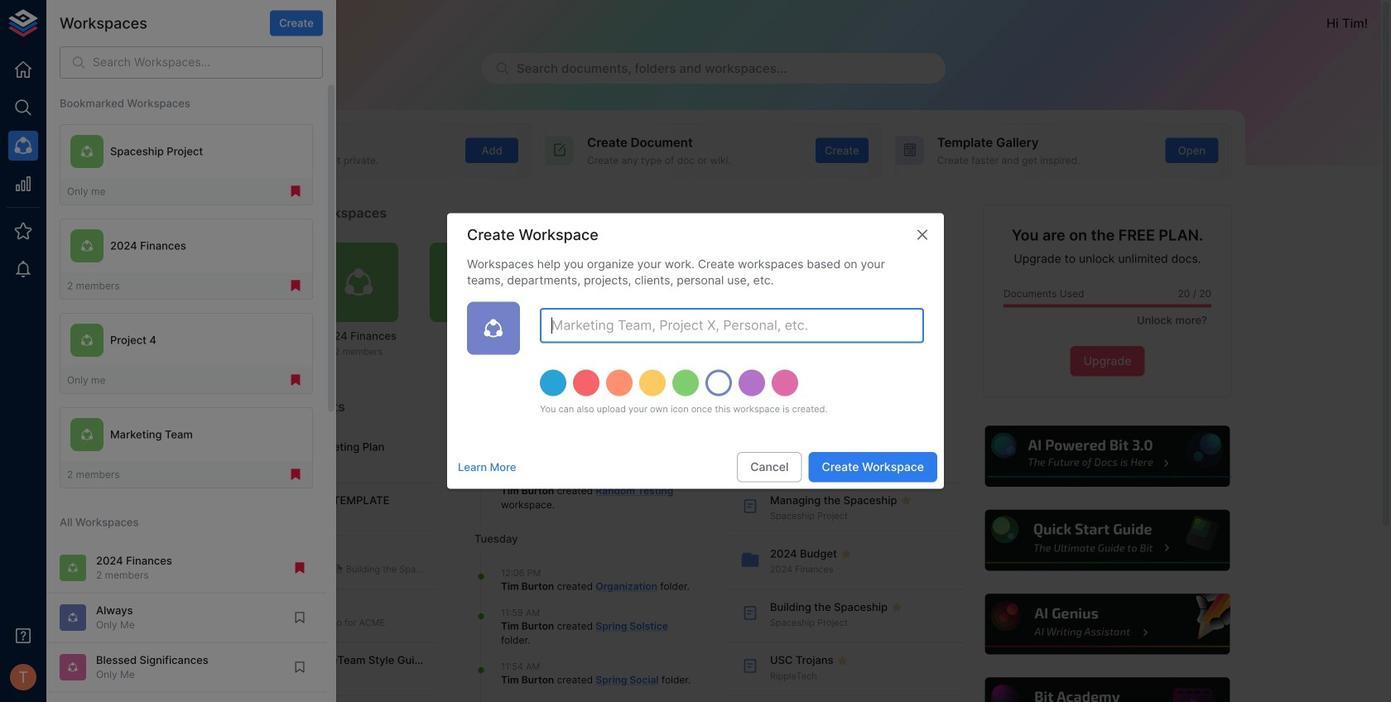 Task type: locate. For each thing, give the bounding box(es) containing it.
4 help image from the top
[[983, 675, 1232, 702]]

Marketing Team, Project X, Personal, etc. text field
[[540, 309, 924, 343]]

1 vertical spatial remove bookmark image
[[292, 561, 307, 575]]

2 vertical spatial remove bookmark image
[[288, 467, 303, 482]]

help image
[[983, 424, 1232, 490], [983, 508, 1232, 573], [983, 592, 1232, 657], [983, 675, 1232, 702]]

dialog
[[447, 213, 944, 489]]

Search Workspaces... text field
[[93, 46, 323, 79]]

1 help image from the top
[[983, 424, 1232, 490]]

remove bookmark image
[[288, 184, 303, 199], [288, 373, 303, 388], [288, 467, 303, 482]]

0 vertical spatial remove bookmark image
[[288, 184, 303, 199]]

0 vertical spatial remove bookmark image
[[288, 278, 303, 293]]

1 vertical spatial remove bookmark image
[[288, 373, 303, 388]]

remove bookmark image
[[288, 278, 303, 293], [292, 561, 307, 575]]

bookmark image
[[292, 660, 307, 675]]



Task type: vqa. For each thing, say whether or not it's contained in the screenshot.
Favorite image
no



Task type: describe. For each thing, give the bounding box(es) containing it.
2 remove bookmark image from the top
[[288, 373, 303, 388]]

bookmark image
[[292, 610, 307, 625]]

3 help image from the top
[[983, 592, 1232, 657]]

1 remove bookmark image from the top
[[288, 184, 303, 199]]

3 remove bookmark image from the top
[[288, 467, 303, 482]]

2 help image from the top
[[983, 508, 1232, 573]]



